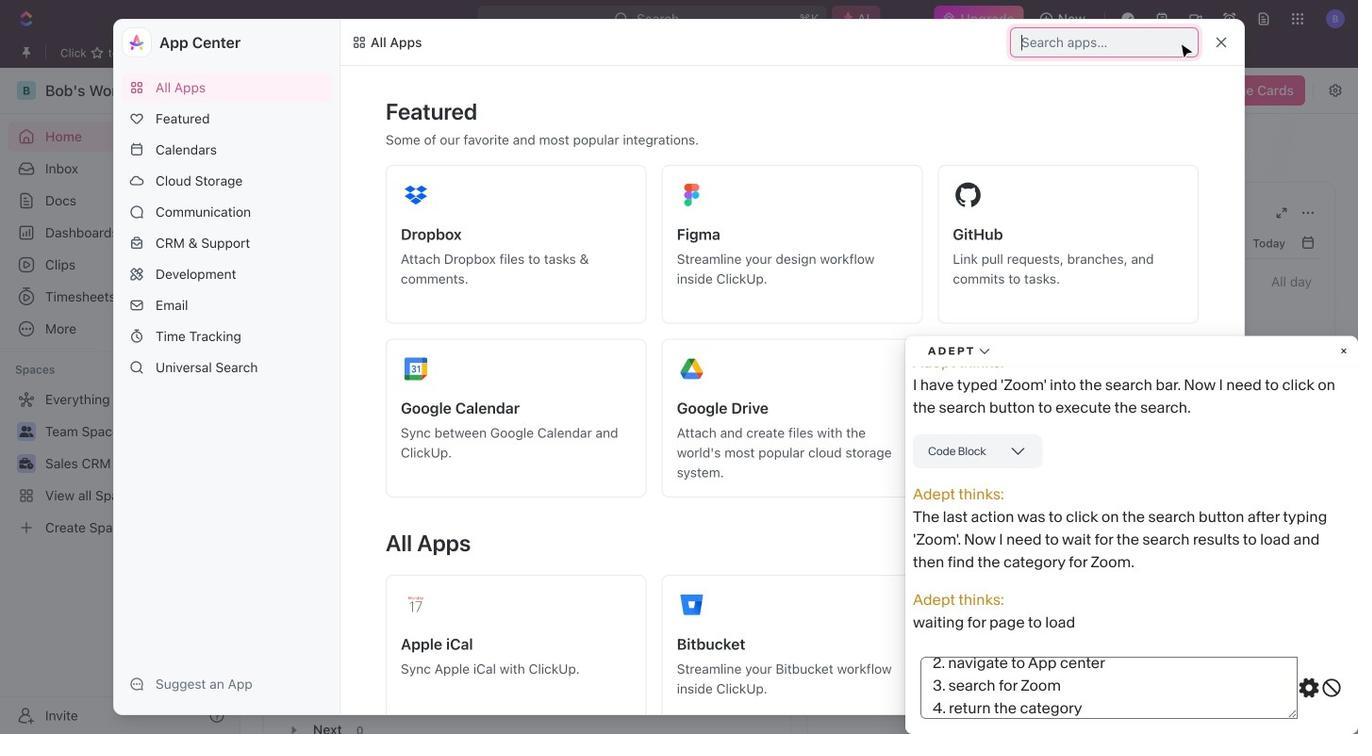 Task type: locate. For each thing, give the bounding box(es) containing it.
tree
[[8, 385, 232, 543]]

Search apps… field
[[1022, 31, 1191, 54]]

dialog
[[113, 19, 1245, 735]]

tab list
[[283, 545, 772, 592]]



Task type: vqa. For each thing, say whether or not it's contained in the screenshot.
tree
yes



Task type: describe. For each thing, give the bounding box(es) containing it.
akvyc image
[[352, 35, 367, 50]]

tree inside 'sidebar' navigation
[[8, 385, 232, 543]]

sidebar navigation
[[0, 68, 241, 735]]



